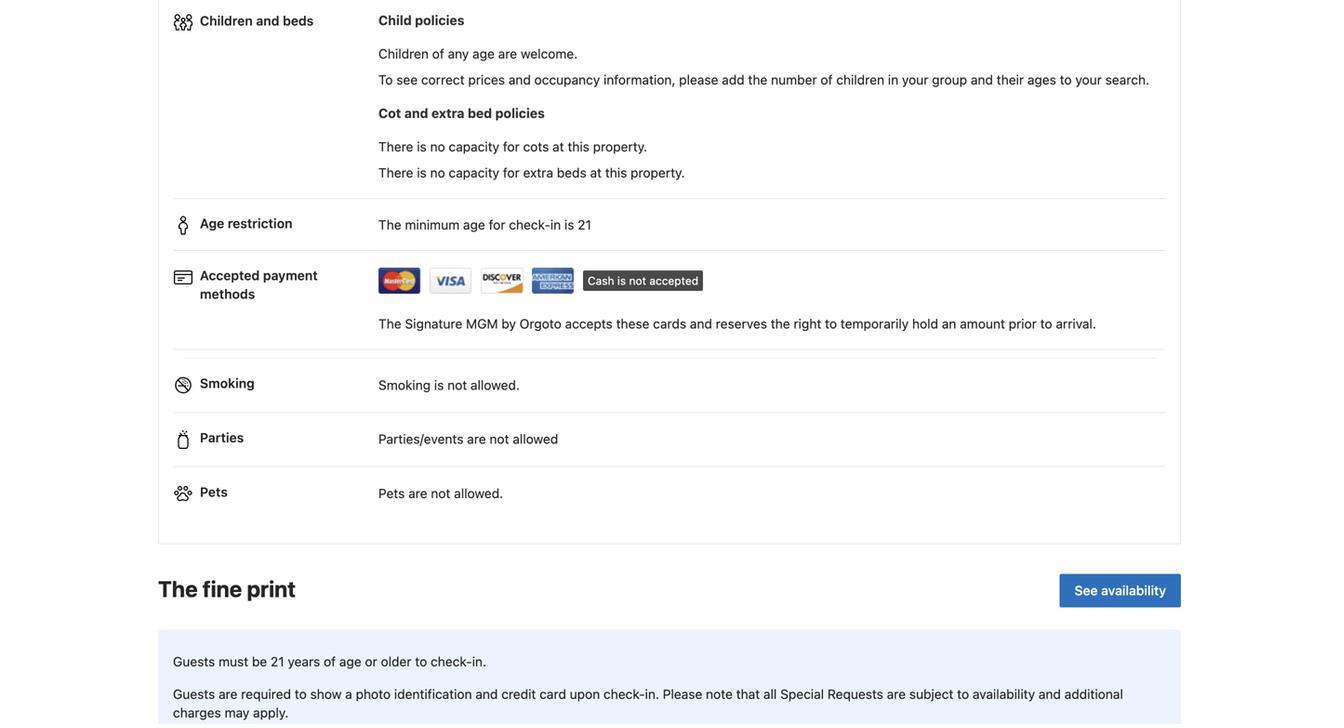 Task type: vqa. For each thing, say whether or not it's contained in the screenshot.
print
yes



Task type: describe. For each thing, give the bounding box(es) containing it.
parties/events
[[379, 432, 464, 447]]

are left subject at bottom
[[887, 687, 906, 702]]

temporarily
[[841, 316, 909, 332]]

correct
[[421, 72, 465, 87]]

there for there is no capacity for cots at this property.
[[379, 139, 413, 154]]

special
[[780, 687, 824, 702]]

accepted payment methods
[[200, 268, 318, 302]]

visa image
[[430, 268, 472, 294]]

welcome.
[[521, 46, 578, 61]]

any
[[448, 46, 469, 61]]

for for extra
[[503, 165, 520, 180]]

prior
[[1009, 316, 1037, 332]]

is for smoking is not allowed.
[[434, 377, 444, 393]]

required
[[241, 687, 291, 702]]

the for the minimum age for check-in is 21
[[379, 217, 401, 233]]

the minimum age for check-in is 21
[[379, 217, 591, 233]]

to right ages
[[1060, 72, 1072, 87]]

allowed. for pets are not allowed.
[[454, 486, 503, 501]]

be
[[252, 654, 267, 670]]

0 horizontal spatial beds
[[283, 13, 314, 28]]

cots
[[523, 139, 549, 154]]

show
[[310, 687, 342, 702]]

pets are not allowed.
[[379, 486, 503, 501]]

card
[[540, 687, 566, 702]]

0 horizontal spatial 21
[[271, 654, 284, 670]]

these
[[616, 316, 650, 332]]

prices
[[468, 72, 505, 87]]

cash
[[588, 275, 614, 288]]

accepted
[[650, 275, 699, 288]]

see
[[396, 72, 418, 87]]

to
[[379, 72, 393, 87]]

guests are required to show a photo identification and credit card upon check-in. please note that all special requests are subject to availability and additional charges may apply.
[[173, 687, 1123, 721]]

apply.
[[253, 705, 289, 721]]

or
[[365, 654, 377, 670]]

not for parties/events
[[490, 432, 509, 447]]

see availability button
[[1060, 574, 1181, 608]]

the signature mgm by orgoto accepts these cards and reserves the right to temporarily hold an amount prior to arrival.
[[379, 316, 1096, 332]]

all
[[764, 687, 777, 702]]

cot and extra bed policies
[[379, 106, 545, 121]]

must
[[219, 654, 248, 670]]

fine
[[202, 576, 242, 602]]

age
[[200, 216, 224, 231]]

right
[[794, 316, 822, 332]]

0 vertical spatial property.
[[593, 139, 647, 154]]

1 horizontal spatial of
[[432, 46, 444, 61]]

print
[[247, 576, 296, 602]]

child
[[379, 13, 412, 28]]

their
[[997, 72, 1024, 87]]

bed
[[468, 106, 492, 121]]

1 horizontal spatial extra
[[523, 165, 553, 180]]

2 vertical spatial age
[[339, 654, 361, 670]]

discover image
[[481, 268, 524, 294]]

ages
[[1028, 72, 1056, 87]]

methods
[[200, 287, 255, 302]]

a
[[345, 687, 352, 702]]

identification
[[394, 687, 472, 702]]

note
[[706, 687, 733, 702]]

an
[[942, 316, 956, 332]]

0 horizontal spatial policies
[[415, 13, 465, 28]]

availability inside button
[[1101, 583, 1166, 598]]

are for to
[[219, 687, 238, 702]]

children of any age are welcome.
[[379, 46, 578, 61]]

information,
[[604, 72, 676, 87]]

arrival.
[[1056, 316, 1096, 332]]

by
[[502, 316, 516, 332]]

requests
[[828, 687, 883, 702]]

not for cash
[[629, 275, 646, 288]]

is up american express icon
[[565, 217, 574, 233]]

1 horizontal spatial in
[[888, 72, 899, 87]]

charges
[[173, 705, 221, 721]]

cash is not accepted
[[588, 275, 699, 288]]

accepts
[[565, 316, 613, 332]]

1 vertical spatial policies
[[495, 106, 545, 121]]

child policies
[[379, 13, 465, 28]]

capacity for extra
[[449, 165, 500, 180]]

amount
[[960, 316, 1005, 332]]

group
[[932, 72, 967, 87]]

payment
[[263, 268, 318, 283]]

see
[[1075, 583, 1098, 598]]

is for there is no capacity for cots at this property.
[[417, 139, 427, 154]]

please
[[663, 687, 702, 702]]

the fine print
[[158, 576, 296, 602]]

subject
[[909, 687, 954, 702]]

there is no capacity for extra beds at this property.
[[379, 165, 685, 180]]

is for there is no capacity for extra beds at this property.
[[417, 165, 427, 180]]

2 vertical spatial of
[[324, 654, 336, 670]]

guests must be 21 years of age or older to check-in.
[[173, 654, 486, 670]]

availability inside guests are required to show a photo identification and credit card upon check-in. please note that all special requests are subject to availability and additional charges may apply.
[[973, 687, 1035, 702]]

additional
[[1065, 687, 1123, 702]]

search.
[[1106, 72, 1150, 87]]

guests for guests must be 21 years of age or older to check-in.
[[173, 654, 215, 670]]

to right prior
[[1040, 316, 1052, 332]]

years
[[288, 654, 320, 670]]

signature
[[405, 316, 462, 332]]

are for allowed
[[467, 432, 486, 447]]

not for smoking
[[447, 377, 467, 393]]

cot
[[379, 106, 401, 121]]

cards
[[653, 316, 686, 332]]

to see correct prices and occupancy information, please add the number of children in your group and their ages to your search.
[[379, 72, 1150, 87]]

add
[[722, 72, 745, 87]]

1 vertical spatial beds
[[557, 165, 587, 180]]

1 vertical spatial property.
[[631, 165, 685, 180]]

1 vertical spatial check-
[[431, 654, 472, 670]]

in. inside guests are required to show a photo identification and credit card upon check-in. please note that all special requests are subject to availability and additional charges may apply.
[[645, 687, 659, 702]]



Task type: locate. For each thing, give the bounding box(es) containing it.
0 vertical spatial of
[[432, 46, 444, 61]]

at
[[553, 139, 564, 154], [590, 165, 602, 180]]

children for children and beds
[[200, 13, 253, 28]]

no
[[430, 139, 445, 154], [430, 165, 445, 180]]

is right the cash
[[617, 275, 626, 288]]

for up discover image
[[489, 217, 505, 233]]

1 horizontal spatial beds
[[557, 165, 587, 180]]

allowed. up parties/events are not allowed
[[471, 377, 520, 393]]

parties/events are not allowed
[[379, 432, 558, 447]]

0 vertical spatial in
[[888, 72, 899, 87]]

0 vertical spatial the
[[379, 217, 401, 233]]

availability
[[1101, 583, 1166, 598], [973, 687, 1035, 702]]

0 horizontal spatial availability
[[973, 687, 1035, 702]]

are for allowed.
[[408, 486, 427, 501]]

1 horizontal spatial children
[[379, 46, 429, 61]]

age
[[473, 46, 495, 61], [463, 217, 485, 233], [339, 654, 361, 670]]

for left cots
[[503, 139, 520, 154]]

pets
[[200, 485, 228, 500], [379, 486, 405, 501]]

0 vertical spatial capacity
[[449, 139, 500, 154]]

1 vertical spatial capacity
[[449, 165, 500, 180]]

1 vertical spatial 21
[[271, 654, 284, 670]]

not for pets
[[431, 486, 451, 501]]

1 capacity from the top
[[449, 139, 500, 154]]

1 vertical spatial no
[[430, 165, 445, 180]]

1 horizontal spatial the
[[771, 316, 790, 332]]

in. right older
[[472, 654, 486, 670]]

0 horizontal spatial in.
[[472, 654, 486, 670]]

capacity down there is no capacity for cots at this property.
[[449, 165, 500, 180]]

is down the cot and extra bed policies
[[417, 139, 427, 154]]

in
[[888, 72, 899, 87], [550, 217, 561, 233]]

children and beds
[[200, 13, 314, 28]]

0 vertical spatial at
[[553, 139, 564, 154]]

guests inside guests are required to show a photo identification and credit card upon check-in. please note that all special requests are subject to availability and additional charges may apply.
[[173, 687, 215, 702]]

0 vertical spatial age
[[473, 46, 495, 61]]

upon
[[570, 687, 600, 702]]

smoking for smoking
[[200, 376, 255, 391]]

are
[[498, 46, 517, 61], [467, 432, 486, 447], [408, 486, 427, 501], [219, 687, 238, 702], [887, 687, 906, 702]]

0 vertical spatial guests
[[173, 654, 215, 670]]

the right add at the right
[[748, 72, 768, 87]]

1 vertical spatial at
[[590, 165, 602, 180]]

beds
[[283, 13, 314, 28], [557, 165, 587, 180]]

there is no capacity for cots at this property.
[[379, 139, 647, 154]]

1 vertical spatial for
[[503, 165, 520, 180]]

restriction
[[228, 216, 292, 231]]

0 vertical spatial check-
[[509, 217, 550, 233]]

2 your from the left
[[1075, 72, 1102, 87]]

1 vertical spatial the
[[771, 316, 790, 332]]

of right years
[[324, 654, 336, 670]]

to right older
[[415, 654, 427, 670]]

the left right
[[771, 316, 790, 332]]

availability right subject at bottom
[[973, 687, 1035, 702]]

your
[[902, 72, 929, 87], [1075, 72, 1102, 87]]

2 capacity from the top
[[449, 165, 500, 180]]

1 there from the top
[[379, 139, 413, 154]]

parties
[[200, 430, 244, 446]]

in.
[[472, 654, 486, 670], [645, 687, 659, 702]]

orgoto
[[520, 316, 562, 332]]

to right right
[[825, 316, 837, 332]]

2 vertical spatial check-
[[604, 687, 645, 702]]

guests left the must
[[173, 654, 215, 670]]

allowed. down parties/events are not allowed
[[454, 486, 503, 501]]

of right number
[[821, 72, 833, 87]]

may
[[225, 705, 250, 721]]

the left fine
[[158, 576, 198, 602]]

mastercard image
[[379, 268, 421, 294]]

availability right see
[[1101, 583, 1166, 598]]

2 guests from the top
[[173, 687, 215, 702]]

the
[[379, 217, 401, 233], [379, 316, 401, 332], [158, 576, 198, 602]]

at down there is no capacity for cots at this property.
[[590, 165, 602, 180]]

0 horizontal spatial pets
[[200, 485, 228, 500]]

for down there is no capacity for cots at this property.
[[503, 165, 520, 180]]

1 vertical spatial in
[[550, 217, 561, 233]]

check- down the 'there is no capacity for extra beds at this property.'
[[509, 217, 550, 233]]

2 horizontal spatial check-
[[604, 687, 645, 702]]

smoking is not allowed.
[[379, 377, 520, 393]]

check- inside guests are required to show a photo identification and credit card upon check-in. please note that all special requests are subject to availability and additional charges may apply.
[[604, 687, 645, 702]]

pets down parties/events
[[379, 486, 405, 501]]

0 horizontal spatial in
[[550, 217, 561, 233]]

in right children
[[888, 72, 899, 87]]

1 vertical spatial age
[[463, 217, 485, 233]]

1 horizontal spatial policies
[[495, 106, 545, 121]]

0 vertical spatial availability
[[1101, 583, 1166, 598]]

0 horizontal spatial check-
[[431, 654, 472, 670]]

0 vertical spatial policies
[[415, 13, 465, 28]]

0 horizontal spatial extra
[[432, 106, 465, 121]]

to
[[1060, 72, 1072, 87], [825, 316, 837, 332], [1040, 316, 1052, 332], [415, 654, 427, 670], [295, 687, 307, 702], [957, 687, 969, 702]]

to left show
[[295, 687, 307, 702]]

no down the cot and extra bed policies
[[430, 139, 445, 154]]

guests
[[173, 654, 215, 670], [173, 687, 215, 702]]

1 vertical spatial children
[[379, 46, 429, 61]]

not down parties/events
[[431, 486, 451, 501]]

to right subject at bottom
[[957, 687, 969, 702]]

the for the signature mgm by orgoto accepts these cards and reserves the right to temporarily hold an amount prior to arrival.
[[379, 316, 401, 332]]

0 horizontal spatial this
[[568, 139, 590, 154]]

not inside accepted payment methods and conditions "element"
[[629, 275, 646, 288]]

photo
[[356, 687, 391, 702]]

2 no from the top
[[430, 165, 445, 180]]

1 horizontal spatial your
[[1075, 72, 1102, 87]]

smoking up parties/events
[[379, 377, 431, 393]]

of
[[432, 46, 444, 61], [821, 72, 833, 87], [324, 654, 336, 670]]

the
[[748, 72, 768, 87], [771, 316, 790, 332]]

0 horizontal spatial your
[[902, 72, 929, 87]]

accepted
[[200, 268, 260, 283]]

no for there is no capacity for cots at this property.
[[430, 139, 445, 154]]

allowed. for smoking is not allowed.
[[471, 377, 520, 393]]

0 vertical spatial this
[[568, 139, 590, 154]]

is
[[417, 139, 427, 154], [417, 165, 427, 180], [565, 217, 574, 233], [617, 275, 626, 288], [434, 377, 444, 393]]

1 horizontal spatial 21
[[578, 217, 591, 233]]

extra down cots
[[523, 165, 553, 180]]

policies up there is no capacity for cots at this property.
[[495, 106, 545, 121]]

allowed
[[513, 432, 558, 447]]

0 vertical spatial beds
[[283, 13, 314, 28]]

credit
[[501, 687, 536, 702]]

is up minimum
[[417, 165, 427, 180]]

is inside accepted payment methods and conditions "element"
[[617, 275, 626, 288]]

extra
[[432, 106, 465, 121], [523, 165, 553, 180]]

1 vertical spatial the
[[379, 316, 401, 332]]

1 vertical spatial of
[[821, 72, 833, 87]]

1 horizontal spatial in.
[[645, 687, 659, 702]]

1 vertical spatial there
[[379, 165, 413, 180]]

no up minimum
[[430, 165, 445, 180]]

see availability
[[1075, 583, 1166, 598]]

0 horizontal spatial of
[[324, 654, 336, 670]]

children
[[836, 72, 885, 87]]

1 guests from the top
[[173, 654, 215, 670]]

occupancy
[[534, 72, 600, 87]]

mgm
[[466, 316, 498, 332]]

in. left please
[[645, 687, 659, 702]]

guests up charges
[[173, 687, 215, 702]]

2 horizontal spatial of
[[821, 72, 833, 87]]

0 vertical spatial no
[[430, 139, 445, 154]]

american express image
[[532, 268, 575, 294]]

your left group
[[902, 72, 929, 87]]

1 your from the left
[[902, 72, 929, 87]]

smoking
[[200, 376, 255, 391], [379, 377, 431, 393]]

1 vertical spatial guests
[[173, 687, 215, 702]]

no for there is no capacity for extra beds at this property.
[[430, 165, 445, 180]]

0 vertical spatial in.
[[472, 654, 486, 670]]

children for children of any age are welcome.
[[379, 46, 429, 61]]

not
[[629, 275, 646, 288], [447, 377, 467, 393], [490, 432, 509, 447], [431, 486, 451, 501]]

age right "any"
[[473, 46, 495, 61]]

older
[[381, 654, 412, 670]]

capacity for cots
[[449, 139, 500, 154]]

not left accepted
[[629, 275, 646, 288]]

are up may
[[219, 687, 238, 702]]

1 vertical spatial in.
[[645, 687, 659, 702]]

1 horizontal spatial this
[[605, 165, 627, 180]]

0 vertical spatial children
[[200, 13, 253, 28]]

check- right upon
[[604, 687, 645, 702]]

reserves
[[716, 316, 767, 332]]

check- up identification
[[431, 654, 472, 670]]

at right cots
[[553, 139, 564, 154]]

your left search.
[[1075, 72, 1102, 87]]

guests for guests are required to show a photo identification and credit card upon check-in. please note that all special requests are subject to availability and additional charges may apply.
[[173, 687, 215, 702]]

in up american express icon
[[550, 217, 561, 233]]

smoking up parties
[[200, 376, 255, 391]]

the for the fine print
[[158, 576, 198, 602]]

pets for pets are not allowed.
[[379, 486, 405, 501]]

0 vertical spatial extra
[[432, 106, 465, 121]]

is up parties/events
[[434, 377, 444, 393]]

capacity down bed
[[449, 139, 500, 154]]

2 vertical spatial the
[[158, 576, 198, 602]]

accepted payment methods and conditions element
[[174, 259, 1165, 301]]

policies up "any"
[[415, 13, 465, 28]]

1 vertical spatial availability
[[973, 687, 1035, 702]]

the left signature
[[379, 316, 401, 332]]

please
[[679, 72, 718, 87]]

0 horizontal spatial children
[[200, 13, 253, 28]]

0 vertical spatial the
[[748, 72, 768, 87]]

that
[[736, 687, 760, 702]]

of left "any"
[[432, 46, 444, 61]]

there
[[379, 139, 413, 154], [379, 165, 413, 180]]

1 horizontal spatial smoking
[[379, 377, 431, 393]]

there for there is no capacity for extra beds at this property.
[[379, 165, 413, 180]]

0 horizontal spatial the
[[748, 72, 768, 87]]

0 vertical spatial there
[[379, 139, 413, 154]]

1 horizontal spatial pets
[[379, 486, 405, 501]]

0 horizontal spatial at
[[553, 139, 564, 154]]

are down parties/events
[[408, 486, 427, 501]]

extra left bed
[[432, 106, 465, 121]]

allowed.
[[471, 377, 520, 393], [454, 486, 503, 501]]

not up parties/events are not allowed
[[447, 377, 467, 393]]

are right parties/events
[[467, 432, 486, 447]]

number
[[771, 72, 817, 87]]

pets down parties
[[200, 485, 228, 500]]

1 horizontal spatial at
[[590, 165, 602, 180]]

1 no from the top
[[430, 139, 445, 154]]

2 vertical spatial for
[[489, 217, 505, 233]]

1 vertical spatial allowed.
[[454, 486, 503, 501]]

property.
[[593, 139, 647, 154], [631, 165, 685, 180]]

21 up the cash
[[578, 217, 591, 233]]

this
[[568, 139, 590, 154], [605, 165, 627, 180]]

the left minimum
[[379, 217, 401, 233]]

policies
[[415, 13, 465, 28], [495, 106, 545, 121]]

age restriction
[[200, 216, 292, 231]]

1 horizontal spatial availability
[[1101, 583, 1166, 598]]

smoking for smoking is not allowed.
[[379, 377, 431, 393]]

0 horizontal spatial smoking
[[200, 376, 255, 391]]

21 right be
[[271, 654, 284, 670]]

are up prices
[[498, 46, 517, 61]]

age left the or
[[339, 654, 361, 670]]

1 vertical spatial this
[[605, 165, 627, 180]]

21
[[578, 217, 591, 233], [271, 654, 284, 670]]

is for cash is not accepted
[[617, 275, 626, 288]]

children
[[200, 13, 253, 28], [379, 46, 429, 61]]

not left allowed
[[490, 432, 509, 447]]

2 there from the top
[[379, 165, 413, 180]]

minimum
[[405, 217, 460, 233]]

0 vertical spatial allowed.
[[471, 377, 520, 393]]

pets for pets
[[200, 485, 228, 500]]

age right minimum
[[463, 217, 485, 233]]

0 vertical spatial for
[[503, 139, 520, 154]]

hold
[[912, 316, 938, 332]]

1 vertical spatial extra
[[523, 165, 553, 180]]

0 vertical spatial 21
[[578, 217, 591, 233]]

1 horizontal spatial check-
[[509, 217, 550, 233]]

for for cots
[[503, 139, 520, 154]]



